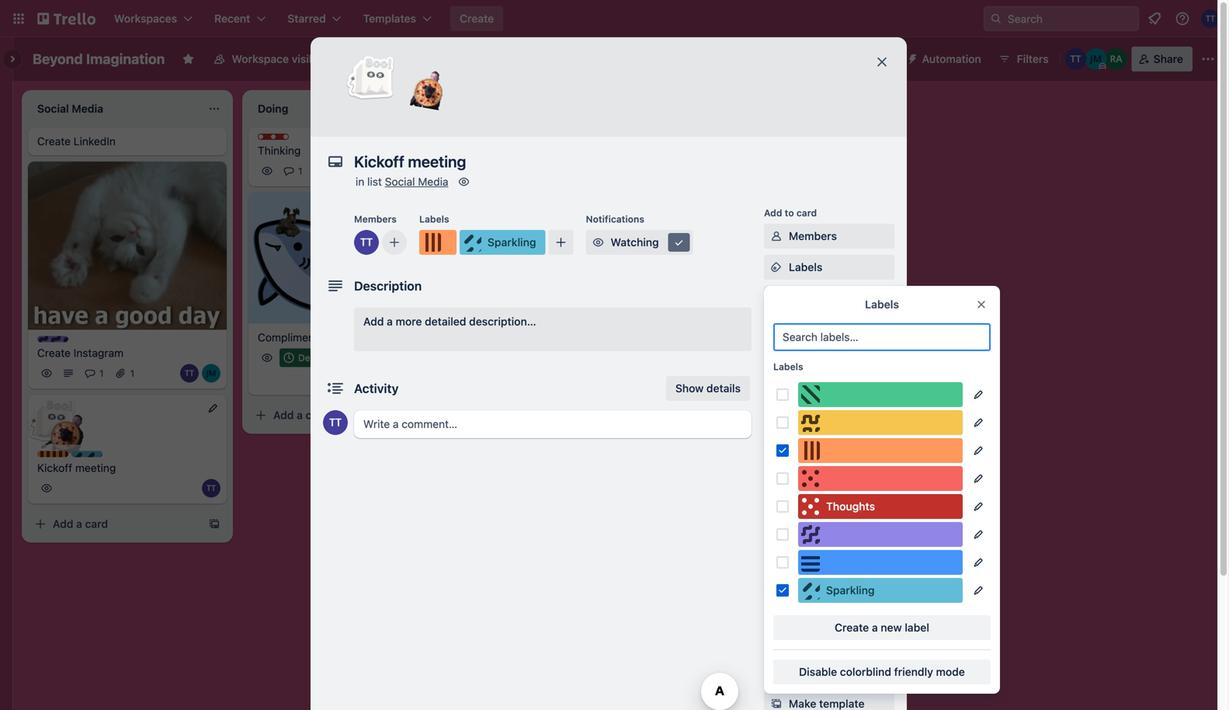 Task type: describe. For each thing, give the bounding box(es) containing it.
sm image for members
[[769, 228, 785, 244]]

1 vertical spatial power-
[[765, 456, 797, 467]]

ruby anderson (rubyanderson7) image
[[423, 370, 441, 389]]

compliment
[[258, 331, 319, 344]]

copy
[[789, 666, 816, 679]]

search image
[[991, 12, 1003, 25]]

create a new label button
[[774, 615, 991, 640]]

create for create instagram
[[37, 347, 71, 360]]

add down dec 31 checkbox
[[273, 409, 294, 421]]

Write a comment text field
[[354, 410, 752, 438]]

label
[[905, 621, 930, 634]]

fields
[[832, 416, 863, 429]]

card for the bottom "add a card" button's create from template… icon
[[85, 518, 108, 530]]

add power-ups
[[789, 478, 870, 491]]

color: green, title: none image
[[799, 382, 963, 407]]

list
[[368, 175, 382, 188]]

sm image right social media link
[[457, 174, 472, 190]]

1 horizontal spatial add a card button
[[249, 403, 423, 428]]

Search field
[[984, 6, 1140, 31]]

labels link
[[765, 255, 895, 280]]

terry turtle (terryturtle) image left add members to card image
[[354, 230, 379, 255]]

show
[[676, 382, 704, 395]]

1 vertical spatial color: bold red, title: "thoughts" element
[[799, 494, 963, 519]]

watching button
[[586, 230, 693, 255]]

dec
[[298, 352, 316, 363]]

beyond imagination
[[33, 51, 165, 67]]

color: red, title: none image
[[799, 466, 963, 491]]

0 vertical spatial color: orange, title: none image
[[420, 230, 457, 255]]

social inside button
[[789, 542, 820, 555]]

create for create
[[460, 12, 494, 25]]

a for top "add a card" button
[[518, 306, 524, 319]]

a for "add a card" button to the middle
[[297, 409, 303, 421]]

add button button
[[765, 567, 895, 592]]

in list social media
[[356, 175, 449, 188]]

meeting
[[75, 462, 116, 474]]

thoughts for thoughts thinking
[[273, 134, 316, 145]]

0 notifications image
[[1146, 9, 1165, 28]]

card for create from template… image
[[526, 306, 549, 319]]

beyond
[[33, 51, 83, 67]]

linkedin
[[74, 135, 116, 148]]

compliment the chef link
[[258, 330, 438, 345]]

disable
[[800, 665, 838, 678]]

friendly
[[895, 665, 934, 678]]

to
[[785, 207, 795, 218]]

members link
[[765, 224, 895, 249]]

detailed
[[425, 315, 467, 328]]

filters
[[1018, 52, 1049, 65]]

card for "add a card" button to the middle's create from template… icon
[[306, 409, 329, 421]]

create linkedin
[[37, 135, 116, 148]]

chef
[[341, 331, 364, 344]]

color: blue, title: none image
[[799, 550, 963, 575]]

move link
[[765, 629, 895, 654]]

custom fields
[[789, 416, 863, 429]]

power-ups button
[[801, 47, 898, 71]]

workspace visible
[[232, 52, 325, 65]]

description
[[354, 279, 422, 293]]

add left button
[[789, 573, 810, 586]]

sm image down copy link
[[769, 696, 785, 710]]

color: orange, title: none image
[[37, 451, 68, 457]]

a inside "link"
[[387, 315, 393, 328]]

dates button
[[765, 317, 895, 342]]

colorblind
[[841, 665, 892, 678]]

actions
[[765, 613, 799, 624]]

0 vertical spatial color: bold red, title: "thoughts" element
[[258, 134, 316, 145]]

0 vertical spatial color: sky, title: "sparkling" element
[[460, 230, 546, 255]]

attachment button
[[765, 348, 895, 373]]

terry turtle (terryturtle) image down 31
[[323, 410, 348, 435]]

dates
[[789, 323, 819, 336]]

ups inside button
[[868, 52, 889, 65]]

ruby anderson (rubyanderson7) image
[[1106, 48, 1128, 70]]

sm image inside watching button
[[672, 235, 687, 250]]

sm image for labels
[[769, 260, 785, 275]]

board
[[364, 52, 394, 65]]

a left the new
[[872, 621, 879, 634]]

2 horizontal spatial 1
[[298, 165, 303, 176]]

instagram
[[74, 347, 124, 360]]

new
[[881, 621, 903, 634]]

description…
[[469, 315, 537, 328]]

sm image inside automation button
[[901, 47, 923, 68]]

create from template… image for the bottom "add a card" button
[[208, 518, 221, 530]]

create instagram link
[[37, 346, 218, 361]]

labels up search labels… text box
[[866, 298, 900, 311]]

thinking link
[[258, 143, 438, 159]]

watching
[[611, 236, 659, 249]]

thinking
[[258, 144, 301, 157]]

2 vertical spatial color: sky, title: "sparkling" element
[[799, 578, 963, 603]]

cover link
[[765, 379, 895, 404]]

details
[[707, 382, 741, 395]]

kickoff meeting
[[37, 462, 116, 474]]

filters button
[[994, 47, 1054, 71]]

Board name text field
[[25, 47, 173, 71]]

edit card image
[[207, 402, 219, 415]]

create from template… image
[[650, 307, 662, 319]]

a for the bottom "add a card" button
[[76, 518, 82, 530]]

board link
[[337, 47, 403, 71]]

members inside members link
[[789, 230, 838, 242]]

back to home image
[[37, 6, 96, 31]]

disable colorblind friendly mode button
[[774, 660, 991, 685]]

jeremy miller (jeremymiller198) image for terry turtle (terryturtle) icon underneath create instagram link
[[202, 364, 221, 383]]

terry turtle (terryturtle) image down create instagram link
[[180, 364, 199, 383]]

pete ghost image
[[346, 53, 396, 103]]

terry turtle (terryturtle) image left ruby anderson (rubyanderson7) image
[[1066, 48, 1088, 70]]

create for create linkedin
[[37, 135, 71, 148]]

custom
[[789, 416, 829, 429]]

custom fields button
[[765, 415, 895, 430]]



Task type: vqa. For each thing, say whether or not it's contained in the screenshot.
sm icon within Members link
yes



Task type: locate. For each thing, give the bounding box(es) containing it.
create from template… image for "add a card" button to the middle
[[429, 409, 441, 421]]

add power-ups link
[[765, 472, 895, 497]]

0 vertical spatial create from template… image
[[429, 409, 441, 421]]

sm image up checklist image
[[769, 260, 785, 275]]

terry turtle (terryturtle) image
[[379, 370, 398, 389], [202, 479, 221, 498]]

0 horizontal spatial automation
[[765, 518, 817, 529]]

0 vertical spatial members
[[354, 214, 397, 225]]

0 horizontal spatial sparkling
[[87, 452, 130, 463]]

show menu image
[[1201, 51, 1217, 67]]

1 horizontal spatial color: bold red, title: "thoughts" element
[[799, 494, 963, 519]]

color: orange, title: none image right add members to card image
[[420, 230, 457, 255]]

create from template… image
[[429, 409, 441, 421], [208, 518, 221, 530]]

labels inside "link"
[[789, 261, 823, 273]]

mode
[[937, 665, 966, 678]]

labels down social media link
[[420, 214, 450, 225]]

a
[[518, 306, 524, 319], [387, 315, 393, 328], [297, 409, 303, 421], [76, 518, 82, 530], [872, 621, 879, 634]]

0 horizontal spatial color: bold red, title: "thoughts" element
[[258, 134, 316, 145]]

jeremy miller (jeremymiller198) image left ruby anderson (rubyanderson7) icon
[[401, 370, 420, 389]]

compliment the chef
[[258, 331, 364, 344]]

0 vertical spatial terry turtle (terryturtle) image
[[379, 370, 398, 389]]

sm image left cover
[[769, 384, 785, 399]]

thoughts thinking
[[258, 134, 316, 157]]

add down 'kickoff'
[[53, 518, 73, 530]]

jeremy miller (jeremymiller198) image up edit card icon
[[202, 364, 221, 383]]

1 down create instagram link
[[130, 368, 135, 379]]

add right detailed
[[494, 306, 515, 319]]

1 vertical spatial color: purple, title: none image
[[799, 522, 963, 547]]

add a card down dec 31 checkbox
[[273, 409, 329, 421]]

labels up cover
[[774, 361, 804, 372]]

move
[[789, 635, 817, 648]]

color: orange, title: none image down color: yellow, title: none image
[[799, 438, 963, 463]]

2 horizontal spatial color: sky, title: "sparkling" element
[[799, 578, 963, 603]]

sm image
[[769, 228, 785, 244], [591, 235, 606, 250], [769, 260, 785, 275]]

1 vertical spatial sparkling
[[87, 452, 130, 463]]

0 vertical spatial add a card
[[494, 306, 549, 319]]

automation
[[923, 52, 982, 65], [765, 518, 817, 529]]

0 horizontal spatial create from template… image
[[208, 518, 221, 530]]

0 horizontal spatial jeremy miller (jeremymiller198) image
[[202, 364, 221, 383]]

create instagram
[[37, 347, 124, 360]]

social media
[[789, 542, 854, 555]]

color: sky, title: "sparkling" element
[[460, 230, 546, 255], [71, 451, 130, 463], [799, 578, 963, 603]]

card
[[797, 207, 818, 218], [526, 306, 549, 319], [306, 409, 329, 421], [85, 518, 108, 530]]

power- inside button
[[832, 52, 868, 65]]

2 horizontal spatial add a card
[[494, 306, 549, 319]]

more
[[396, 315, 422, 328]]

1 vertical spatial automation
[[765, 518, 817, 529]]

dec 31
[[298, 352, 328, 363]]

a right detailed
[[518, 306, 524, 319]]

1 horizontal spatial create from template… image
[[429, 409, 441, 421]]

add a card for top "add a card" button
[[494, 306, 549, 319]]

close popover image
[[976, 298, 988, 311]]

sm image left copy
[[769, 665, 785, 681]]

ups up add power-ups
[[797, 456, 815, 467]]

imagination
[[86, 51, 165, 67]]

1 vertical spatial media
[[823, 542, 854, 555]]

color: purple, title: none image up create instagram
[[37, 336, 68, 342]]

jeremy miller (jeremymiller198) image
[[1086, 48, 1108, 70], [202, 364, 221, 383], [401, 370, 420, 389]]

social right list
[[385, 175, 415, 188]]

1 horizontal spatial power-ups
[[832, 52, 889, 65]]

add
[[765, 207, 783, 218], [494, 306, 515, 319], [364, 315, 384, 328], [273, 409, 294, 421], [789, 478, 810, 491], [53, 518, 73, 530], [789, 573, 810, 586]]

sm image down add to card
[[769, 228, 785, 244]]

1 horizontal spatial color: orange, title: none image
[[799, 438, 963, 463]]

0 horizontal spatial thoughts
[[273, 134, 316, 145]]

create
[[460, 12, 494, 25], [37, 135, 71, 148], [37, 347, 71, 360], [835, 621, 870, 634]]

0 vertical spatial color: purple, title: none image
[[37, 336, 68, 342]]

in
[[356, 175, 365, 188]]

color: purple, title: none image
[[37, 336, 68, 342], [799, 522, 963, 547]]

31
[[318, 352, 328, 363]]

add a more detailed description…
[[364, 315, 537, 328]]

0 horizontal spatial members
[[354, 214, 397, 225]]

1 vertical spatial members
[[789, 230, 838, 242]]

0 horizontal spatial media
[[418, 175, 449, 188]]

2 horizontal spatial sparkling
[[827, 584, 875, 597]]

0 vertical spatial power-ups
[[832, 52, 889, 65]]

Dec 31 checkbox
[[280, 348, 333, 367]]

sm image for watching
[[591, 235, 606, 250]]

add a card down the kickoff meeting
[[53, 518, 108, 530]]

1 down instagram
[[99, 368, 104, 379]]

1 vertical spatial add a card button
[[249, 403, 423, 428]]

a down dec 31 checkbox
[[297, 409, 303, 421]]

0 horizontal spatial 1
[[99, 368, 104, 379]]

1 vertical spatial color: sky, title: "sparkling" element
[[71, 451, 130, 463]]

labels
[[420, 214, 450, 225], [789, 261, 823, 273], [866, 298, 900, 311], [774, 361, 804, 372]]

star or unstar board image
[[182, 53, 195, 65]]

1 horizontal spatial color: purple, title: none image
[[799, 522, 963, 547]]

automation up social media
[[765, 518, 817, 529]]

1 horizontal spatial thoughts
[[827, 500, 876, 513]]

add inside "link"
[[364, 315, 384, 328]]

sm image inside "labels" "link"
[[769, 260, 785, 275]]

color: bold red, title: "thoughts" element
[[258, 134, 316, 145], [799, 494, 963, 519]]

social media link
[[385, 175, 449, 188]]

members down add to card
[[789, 230, 838, 242]]

2 horizontal spatial add a card button
[[469, 300, 643, 325]]

add to card
[[765, 207, 818, 218]]

power-
[[832, 52, 868, 65], [765, 456, 797, 467], [813, 478, 849, 491]]

automation left filters button at the top right of the page
[[923, 52, 982, 65]]

checklist image
[[769, 291, 785, 306]]

sm image inside cover link
[[769, 384, 785, 399]]

1 horizontal spatial members
[[789, 230, 838, 242]]

1 horizontal spatial 1
[[130, 368, 135, 379]]

2 vertical spatial sparkling
[[827, 584, 875, 597]]

workspace visible button
[[204, 47, 334, 71]]

0 vertical spatial media
[[418, 175, 449, 188]]

2 vertical spatial ups
[[849, 478, 870, 491]]

sm image inside members link
[[769, 228, 785, 244]]

create button
[[451, 6, 504, 31]]

automation inside automation button
[[923, 52, 982, 65]]

jeremy miller (jeremymiller198) image down "search" field at the top right
[[1086, 48, 1108, 70]]

0 horizontal spatial color: purple, title: none image
[[37, 336, 68, 342]]

add a card for "add a card" button to the middle
[[273, 409, 329, 421]]

social up add button
[[789, 542, 820, 555]]

2 horizontal spatial jeremy miller (jeremymiller198) image
[[1086, 48, 1108, 70]]

add up chef
[[364, 315, 384, 328]]

notifications
[[586, 214, 645, 225]]

thoughts
[[273, 134, 316, 145], [827, 500, 876, 513]]

0 vertical spatial power-
[[832, 52, 868, 65]]

color: yellow, title: none image
[[799, 410, 963, 435]]

None text field
[[347, 148, 859, 176]]

create linkedin link
[[37, 134, 218, 149]]

thoughts inside thoughts thinking
[[273, 134, 316, 145]]

sm image
[[901, 47, 923, 68], [457, 174, 472, 190], [672, 235, 687, 250], [769, 384, 785, 399], [769, 634, 785, 650], [769, 665, 785, 681], [769, 696, 785, 710]]

copy link
[[765, 660, 895, 685]]

1 horizontal spatial media
[[823, 542, 854, 555]]

sparkling
[[488, 236, 536, 249], [87, 452, 130, 463], [827, 584, 875, 597]]

ups down fields
[[849, 478, 870, 491]]

2 vertical spatial add a card
[[53, 518, 108, 530]]

a down the kickoff meeting
[[76, 518, 82, 530]]

color: orange, title: none image
[[420, 230, 457, 255], [799, 438, 963, 463]]

terry turtle (terryturtle) image
[[1202, 9, 1221, 28], [1066, 48, 1088, 70], [354, 230, 379, 255], [180, 364, 199, 383], [323, 410, 348, 435]]

media
[[418, 175, 449, 188], [823, 542, 854, 555]]

1 down thoughts thinking
[[298, 165, 303, 176]]

0 horizontal spatial add a card
[[53, 518, 108, 530]]

jeremy miller (jeremymiller198) image for terry turtle (terryturtle) icon to the left of ruby anderson (rubyanderson7) image
[[1086, 48, 1108, 70]]

activity
[[354, 381, 399, 396]]

0 vertical spatial ups
[[868, 52, 889, 65]]

1 horizontal spatial sparkling
[[488, 236, 536, 249]]

button
[[813, 573, 847, 586]]

add button
[[789, 573, 847, 586]]

1
[[298, 165, 303, 176], [99, 368, 104, 379], [130, 368, 135, 379]]

media up button
[[823, 542, 854, 555]]

social
[[385, 175, 415, 188], [789, 542, 820, 555]]

workspace
[[232, 52, 289, 65]]

0 horizontal spatial color: orange, title: none image
[[420, 230, 457, 255]]

sm image inside watching button
[[591, 235, 606, 250]]

labels down members link
[[789, 261, 823, 273]]

sm image down 'notifications'
[[591, 235, 606, 250]]

Search labels… text field
[[774, 323, 991, 351]]

0 horizontal spatial power-ups
[[765, 456, 815, 467]]

add members to card image
[[388, 235, 401, 250]]

attachment
[[789, 354, 849, 367]]

add a card for the bottom "add a card" button
[[53, 518, 108, 530]]

sm image down actions
[[769, 634, 785, 650]]

kickoff meeting link
[[37, 461, 218, 476]]

show details
[[676, 382, 741, 395]]

media inside button
[[823, 542, 854, 555]]

create for create a new label
[[835, 621, 870, 634]]

1 horizontal spatial color: sky, title: "sparkling" element
[[460, 230, 546, 255]]

jeremy miller (jeremymiller198) image for terry turtle (terryturtle) image to the right
[[401, 370, 420, 389]]

0 vertical spatial automation
[[923, 52, 982, 65]]

sm image inside copy link
[[769, 665, 785, 681]]

thoughts for thoughts
[[827, 500, 876, 513]]

add left to
[[765, 207, 783, 218]]

0 horizontal spatial terry turtle (terryturtle) image
[[202, 479, 221, 498]]

1 vertical spatial terry turtle (terryturtle) image
[[202, 479, 221, 498]]

share button
[[1133, 47, 1193, 71]]

kickoff
[[37, 462, 72, 474]]

show details link
[[667, 376, 751, 401]]

1 vertical spatial create from template… image
[[208, 518, 221, 530]]

0 vertical spatial add a card button
[[469, 300, 643, 325]]

cover
[[789, 385, 820, 398]]

sm image inside move link
[[769, 634, 785, 650]]

0 vertical spatial sparkling
[[488, 236, 536, 249]]

1 vertical spatial ups
[[797, 456, 815, 467]]

add a card button
[[469, 300, 643, 325], [249, 403, 423, 428], [28, 512, 202, 537]]

visible
[[292, 52, 325, 65]]

share
[[1154, 52, 1184, 65]]

sm image right 'watching'
[[672, 235, 687, 250]]

1 vertical spatial thoughts
[[827, 500, 876, 513]]

1 vertical spatial social
[[789, 542, 820, 555]]

add a card
[[494, 306, 549, 319], [273, 409, 329, 421], [53, 518, 108, 530]]

add a card right detailed
[[494, 306, 549, 319]]

create inside primary element
[[460, 12, 494, 25]]

create a new label
[[835, 621, 930, 634]]

add a more detailed description… link
[[354, 308, 752, 351]]

sm image right power-ups button
[[901, 47, 923, 68]]

members up add members to card image
[[354, 214, 397, 225]]

power-ups inside power-ups button
[[832, 52, 889, 65]]

1 vertical spatial add a card
[[273, 409, 329, 421]]

1 vertical spatial power-ups
[[765, 456, 815, 467]]

1 horizontal spatial jeremy miller (jeremymiller198) image
[[401, 370, 420, 389]]

power-ups
[[832, 52, 889, 65], [765, 456, 815, 467]]

disable colorblind friendly mode
[[800, 665, 966, 678]]

ups
[[868, 52, 889, 65], [797, 456, 815, 467], [849, 478, 870, 491]]

open information menu image
[[1176, 11, 1191, 26]]

add down custom
[[789, 478, 810, 491]]

0 vertical spatial social
[[385, 175, 415, 188]]

1 horizontal spatial terry turtle (terryturtle) image
[[379, 370, 398, 389]]

ups left automation button
[[868, 52, 889, 65]]

0 horizontal spatial add a card button
[[28, 512, 202, 537]]

primary element
[[0, 0, 1230, 37]]

1 horizontal spatial add a card
[[273, 409, 329, 421]]

1 horizontal spatial automation
[[923, 52, 982, 65]]

a left more
[[387, 315, 393, 328]]

0 horizontal spatial social
[[385, 175, 415, 188]]

color: purple, title: none image up color: blue, title: none image
[[799, 522, 963, 547]]

2 vertical spatial power-
[[813, 478, 849, 491]]

the
[[321, 331, 338, 344]]

social media button
[[765, 536, 895, 561]]

1 horizontal spatial social
[[789, 542, 820, 555]]

terry turtle (terryturtle) image right open information menu icon
[[1202, 9, 1221, 28]]

0 horizontal spatial color: sky, title: "sparkling" element
[[71, 451, 130, 463]]

2 vertical spatial add a card button
[[28, 512, 202, 537]]

automation button
[[901, 47, 991, 71]]

0 vertical spatial thoughts
[[273, 134, 316, 145]]

1 vertical spatial color: orange, title: none image
[[799, 438, 963, 463]]

media right list
[[418, 175, 449, 188]]



